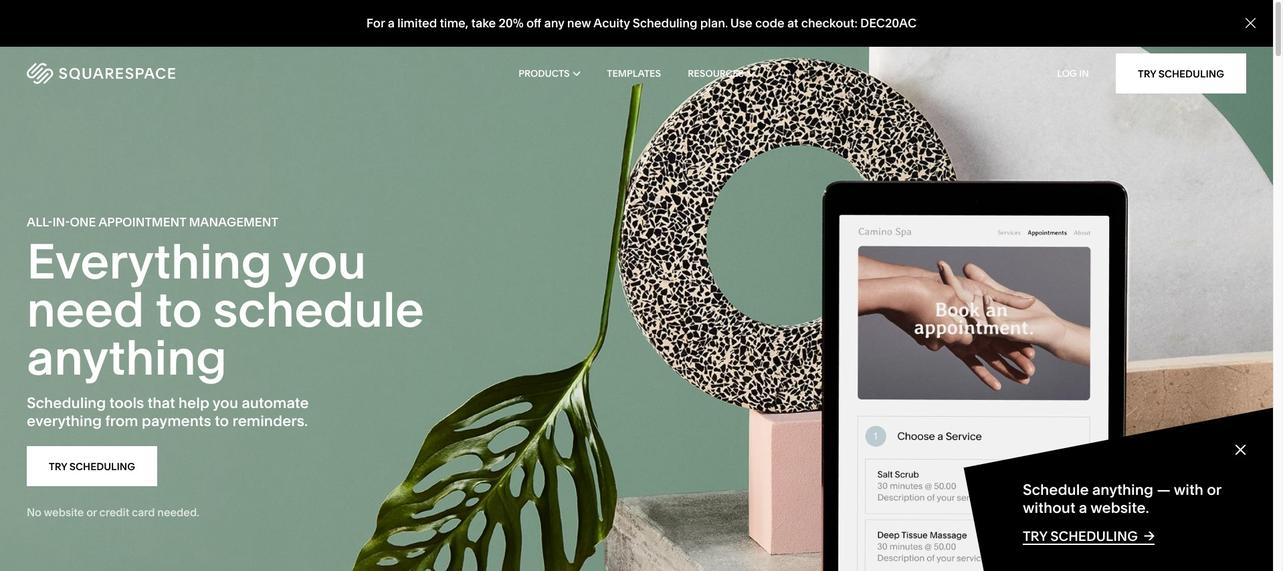 Task type: locate. For each thing, give the bounding box(es) containing it.
try scheduling inside everything you need to schedule anything main content
[[49, 461, 135, 473]]

0 vertical spatial to
[[156, 281, 202, 339]]

0 horizontal spatial to
[[156, 281, 202, 339]]

1 horizontal spatial a
[[1079, 499, 1087, 518]]

to inside scheduling tools that help you automate everything from payments to reminders.
[[215, 413, 229, 431]]

schedule
[[1023, 482, 1089, 500]]

1 horizontal spatial try scheduling link
[[1116, 54, 1246, 94]]

anything
[[27, 329, 227, 388], [1092, 482, 1153, 500]]

1 horizontal spatial or
[[1207, 482, 1221, 500]]

reminders.
[[232, 413, 308, 431]]

try inside try scheduling →
[[1023, 529, 1047, 545]]

1 vertical spatial to
[[215, 413, 229, 431]]

or
[[1207, 482, 1221, 500], [86, 506, 97, 520]]

1 horizontal spatial try scheduling
[[1138, 67, 1224, 80]]

squarespace logo link
[[27, 63, 271, 84]]

0 horizontal spatial a
[[388, 16, 395, 31]]

0 horizontal spatial you
[[213, 395, 238, 413]]

or inside schedule anything — with or without a website.
[[1207, 482, 1221, 500]]

a right for
[[388, 16, 395, 31]]

with
[[1174, 482, 1203, 500]]

try scheduling
[[1138, 67, 1224, 80], [49, 461, 135, 473]]

products button
[[519, 47, 580, 100]]

plan.
[[700, 16, 728, 31]]

management
[[189, 215, 278, 230]]

without
[[1023, 499, 1076, 518]]

to
[[156, 281, 202, 339], [215, 413, 229, 431]]

payments
[[142, 413, 211, 431]]

templates
[[607, 68, 661, 80]]

log
[[1057, 68, 1077, 80]]

0 vertical spatial try scheduling
[[1138, 67, 1224, 80]]

2 vertical spatial try
[[1023, 529, 1047, 545]]

1 horizontal spatial try
[[1023, 529, 1047, 545]]

2 horizontal spatial try
[[1138, 67, 1156, 80]]

try down without
[[1023, 529, 1047, 545]]

1 vertical spatial a
[[1079, 499, 1087, 518]]

at
[[787, 16, 798, 31]]

0 vertical spatial you
[[282, 232, 366, 291]]

0 horizontal spatial try scheduling
[[49, 461, 135, 473]]

schedule anything — with or without a website.
[[1023, 482, 1221, 518]]

0 horizontal spatial try scheduling link
[[27, 447, 157, 487]]

1 vertical spatial try scheduling
[[49, 461, 135, 473]]

log             in
[[1057, 68, 1089, 80]]

anything up tools
[[27, 329, 227, 388]]

anything left "—"
[[1092, 482, 1153, 500]]

1 horizontal spatial you
[[282, 232, 366, 291]]

scheduling
[[633, 16, 697, 31], [1159, 67, 1224, 80], [27, 395, 106, 413], [69, 461, 135, 473], [1050, 529, 1138, 545]]

a up try scheduling →
[[1079, 499, 1087, 518]]

try scheduling link
[[1116, 54, 1246, 94], [27, 447, 157, 487]]

0 horizontal spatial anything
[[27, 329, 227, 388]]

a
[[388, 16, 395, 31], [1079, 499, 1087, 518]]

1 vertical spatial or
[[86, 506, 97, 520]]

help
[[179, 395, 209, 413]]

automate
[[242, 395, 309, 413]]

1 vertical spatial try scheduling link
[[27, 447, 157, 487]]

no website or credit card needed.
[[27, 506, 199, 520]]

new
[[567, 16, 591, 31]]

0 vertical spatial or
[[1207, 482, 1221, 500]]

you inside all-in-one appointment management everything you need to schedule anything
[[282, 232, 366, 291]]

a inside schedule anything — with or without a website.
[[1079, 499, 1087, 518]]

20%
[[499, 16, 524, 31]]

time,
[[440, 16, 469, 31]]

no
[[27, 506, 41, 520]]

appointment
[[98, 215, 186, 230]]

you
[[282, 232, 366, 291], [213, 395, 238, 413]]

scheduling inside scheduling tools that help you automate everything from payments to reminders.
[[27, 395, 106, 413]]

0 vertical spatial try scheduling link
[[1116, 54, 1246, 94]]

one
[[70, 215, 96, 230]]

scheduling inside try scheduling →
[[1050, 529, 1138, 545]]

1 horizontal spatial to
[[215, 413, 229, 431]]

try
[[1138, 67, 1156, 80], [49, 461, 67, 473], [1023, 529, 1047, 545]]

that
[[148, 395, 175, 413]]

card
[[132, 506, 155, 520]]

—
[[1157, 482, 1171, 500]]

try right in
[[1138, 67, 1156, 80]]

1 vertical spatial you
[[213, 395, 238, 413]]

website
[[44, 506, 84, 520]]

1 horizontal spatial anything
[[1092, 482, 1153, 500]]

anything inside schedule anything — with or without a website.
[[1092, 482, 1153, 500]]

1 vertical spatial try
[[49, 461, 67, 473]]

or right with
[[1207, 482, 1221, 500]]

or left credit
[[86, 506, 97, 520]]

try down everything on the left bottom of the page
[[49, 461, 67, 473]]

take
[[471, 16, 496, 31]]

0 vertical spatial anything
[[27, 329, 227, 388]]

checkout:
[[801, 16, 857, 31]]

1 vertical spatial anything
[[1092, 482, 1153, 500]]



Task type: describe. For each thing, give the bounding box(es) containing it.
resources button
[[688, 47, 754, 100]]

off
[[526, 16, 541, 31]]

0 horizontal spatial try
[[49, 461, 67, 473]]

from
[[105, 413, 138, 431]]

log             in link
[[1057, 68, 1089, 80]]

website.
[[1091, 499, 1149, 518]]

products
[[519, 68, 570, 80]]

all-
[[27, 215, 52, 230]]

any
[[544, 16, 564, 31]]

everything
[[27, 232, 272, 291]]

you inside scheduling tools that help you automate everything from payments to reminders.
[[213, 395, 238, 413]]

0 horizontal spatial or
[[86, 506, 97, 520]]

need
[[27, 281, 144, 339]]

code
[[755, 16, 785, 31]]

tools
[[109, 395, 144, 413]]

0 vertical spatial a
[[388, 16, 395, 31]]

→
[[1144, 528, 1155, 545]]

anything inside all-in-one appointment management everything you need to schedule anything
[[27, 329, 227, 388]]

squarespace logo image
[[27, 63, 175, 84]]

use
[[730, 16, 752, 31]]

credit
[[99, 506, 129, 520]]

templates link
[[607, 47, 661, 100]]

dec20ac
[[860, 16, 917, 31]]

in-
[[52, 215, 70, 230]]

for a limited time, take 20% off any new acuity scheduling plan. use code at checkout: dec20ac
[[366, 16, 917, 31]]

needed.
[[157, 506, 199, 520]]

resources
[[688, 68, 744, 80]]

everything
[[27, 413, 102, 431]]

in
[[1079, 68, 1089, 80]]

try scheduling link inside everything you need to schedule anything main content
[[27, 447, 157, 487]]

everything you need to schedule anything main content
[[0, 0, 1283, 572]]

scheduling tools that help you automate everything from payments to reminders.
[[27, 395, 309, 431]]

schedule
[[213, 281, 424, 339]]

all-in-one appointment management everything you need to schedule anything
[[27, 215, 424, 388]]

to inside all-in-one appointment management everything you need to schedule anything
[[156, 281, 202, 339]]

try scheduling →
[[1023, 528, 1155, 545]]

for
[[366, 16, 385, 31]]

acuity
[[593, 16, 630, 31]]

0 vertical spatial try
[[1138, 67, 1156, 80]]

limited
[[397, 16, 437, 31]]



Task type: vqa. For each thing, say whether or not it's contained in the screenshot.
At
yes



